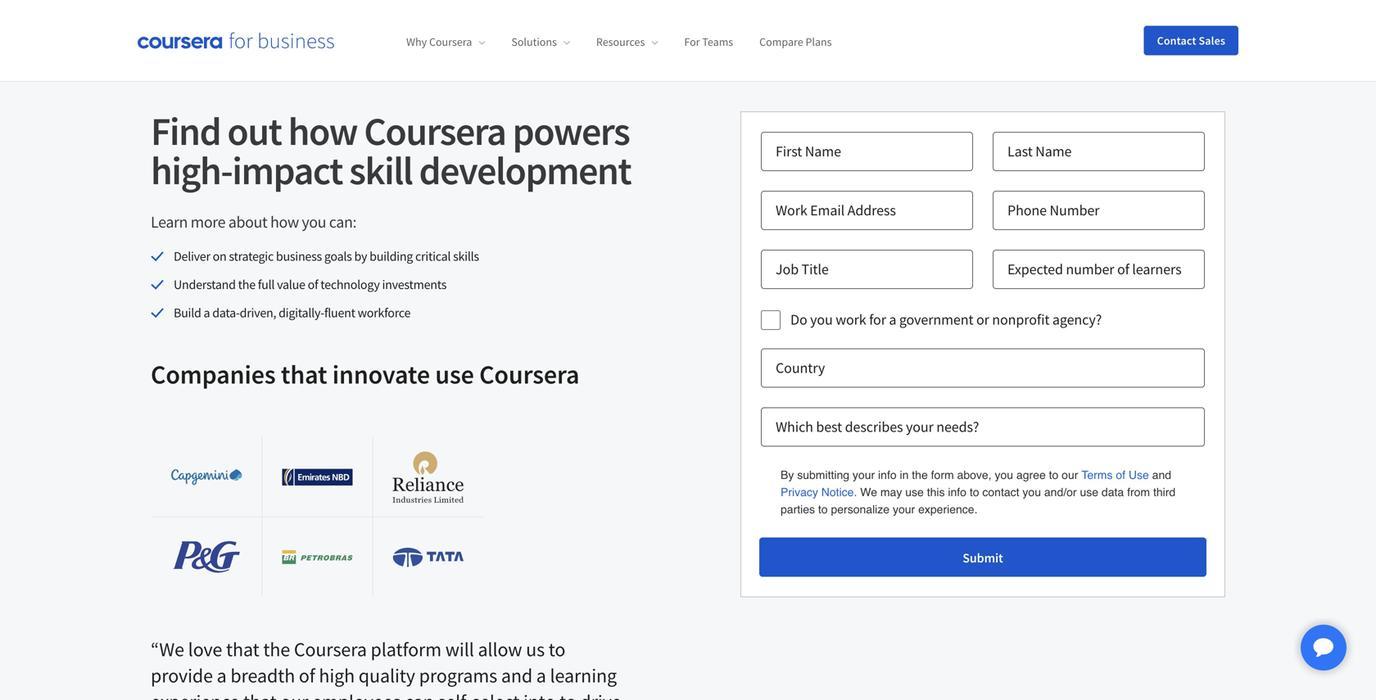 Task type: describe. For each thing, give the bounding box(es) containing it.
last name
[[1008, 142, 1072, 161]]

privacy notice. link
[[781, 484, 857, 501]]

contact
[[983, 486, 1020, 499]]

learn
[[151, 212, 188, 232]]

resources
[[596, 35, 645, 49]]

why coursera link
[[406, 35, 485, 49]]

contact
[[1157, 33, 1197, 48]]

Work Email Address email field
[[761, 191, 973, 230]]

sales
[[1199, 33, 1226, 48]]

petrobras logo image
[[282, 551, 353, 565]]

contact sales button
[[1144, 26, 1239, 55]]

plans
[[806, 35, 832, 49]]

more
[[191, 212, 225, 232]]

address
[[848, 201, 896, 220]]

into
[[523, 690, 556, 700]]

Phone Number telephone field
[[993, 191, 1205, 230]]

powers
[[513, 107, 629, 156]]

needs?
[[937, 418, 979, 436]]

email
[[810, 201, 845, 220]]

2 vertical spatial that
[[243, 690, 277, 700]]

describes
[[845, 418, 903, 436]]

love
[[188, 638, 222, 662]]

expected number of learners
[[1008, 260, 1182, 279]]

first name
[[776, 142, 841, 161]]

programs
[[419, 664, 497, 688]]

us
[[526, 638, 545, 662]]

build
[[174, 305, 201, 321]]

driven,
[[240, 305, 276, 321]]

high
[[319, 664, 355, 688]]

coursera for business image
[[138, 32, 334, 49]]

the inside by submitting your info in the form above, you agree to our terms of use and privacy notice.
[[912, 468, 928, 482]]

out
[[227, 107, 281, 156]]

our inside we love that the coursera platform will allow us to provide a breadth of high quality programs and a learning experience that our employees can self-select into to dri
[[280, 690, 308, 700]]

a up into
[[536, 664, 546, 688]]

nonprofit
[[992, 310, 1050, 329]]

compare plans
[[760, 35, 832, 49]]

0 vertical spatial that
[[281, 358, 327, 391]]

deliver
[[174, 248, 210, 265]]

quality
[[359, 664, 415, 688]]

for teams
[[684, 35, 733, 49]]

to down privacy notice.
[[818, 503, 828, 516]]

a left data-
[[204, 305, 210, 321]]

find out how coursera powers high-impact skill development
[[151, 107, 631, 195]]

will
[[445, 638, 474, 662]]

from
[[1127, 486, 1150, 499]]

goals
[[324, 248, 352, 265]]

terms of use link
[[1082, 466, 1149, 484]]

of right value
[[308, 276, 318, 293]]

Job Title text field
[[761, 250, 973, 289]]

0 vertical spatial your
[[906, 418, 934, 436]]

allow
[[478, 638, 522, 662]]

emirates logo image
[[282, 469, 353, 486]]

skills
[[453, 248, 479, 265]]

to right the us
[[549, 638, 566, 662]]

you inside we may use this info to contact you and/or use data from third parties to personalize your experience.
[[1023, 486, 1041, 499]]

to down above,
[[970, 486, 979, 499]]

on
[[213, 248, 227, 265]]

by
[[354, 248, 367, 265]]

first
[[776, 142, 802, 161]]

form
[[931, 468, 954, 482]]

strategic
[[229, 248, 274, 265]]

we for may
[[860, 486, 877, 499]]

solutions link
[[512, 35, 570, 49]]

1 vertical spatial how
[[270, 212, 299, 232]]

and inside by submitting your info in the form above, you agree to our terms of use and privacy notice.
[[1152, 468, 1172, 482]]

name for last name
[[1036, 142, 1072, 161]]

a right for
[[889, 310, 897, 329]]

First Name text field
[[761, 132, 973, 171]]

do
[[791, 310, 807, 329]]

work
[[776, 201, 808, 220]]

use
[[1129, 468, 1149, 482]]

country
[[776, 359, 825, 377]]

or
[[977, 310, 989, 329]]

the inside we love that the coursera platform will allow us to provide a breadth of high quality programs and a learning experience that our employees can self-select into to dri
[[263, 638, 290, 662]]

high-
[[151, 146, 232, 195]]

teams
[[702, 35, 733, 49]]

submitting
[[797, 468, 850, 482]]

learning
[[550, 664, 617, 688]]

platform
[[371, 638, 442, 662]]

parties
[[781, 503, 815, 516]]

learners
[[1132, 260, 1182, 279]]

and/or
[[1044, 486, 1077, 499]]

business
[[276, 248, 322, 265]]

tata logo image
[[393, 548, 464, 567]]

best
[[816, 418, 842, 436]]

your inside by submitting your info in the form above, you agree to our terms of use and privacy notice.
[[853, 468, 875, 482]]

you inside by submitting your info in the form above, you agree to our terms of use and privacy notice.
[[995, 468, 1013, 482]]

job
[[776, 260, 799, 279]]

solutions
[[512, 35, 557, 49]]



Task type: locate. For each thing, give the bounding box(es) containing it.
to down the learning
[[560, 690, 576, 700]]

we inside we love that the coursera platform will allow us to provide a breadth of high quality programs and a learning experience that our employees can self-select into to dri
[[159, 638, 184, 662]]

1 vertical spatial your
[[853, 468, 875, 482]]

1 vertical spatial info
[[948, 486, 967, 499]]

2 horizontal spatial the
[[912, 468, 928, 482]]

phone
[[1008, 201, 1047, 220]]

a down love
[[217, 664, 227, 688]]

info inside we may use this info to contact you and/or use data from third parties to personalize your experience.
[[948, 486, 967, 499]]

0 vertical spatial we
[[860, 486, 877, 499]]

that
[[281, 358, 327, 391], [226, 638, 259, 662], [243, 690, 277, 700]]

capgemini logo image
[[171, 469, 242, 485]]

build a data-driven, digitally-fluent workforce
[[174, 305, 411, 321]]

you left can:
[[302, 212, 326, 232]]

the right in
[[912, 468, 928, 482]]

0 horizontal spatial info
[[878, 468, 897, 482]]

government
[[899, 310, 974, 329]]

expected
[[1008, 260, 1063, 279]]

and inside we love that the coursera platform will allow us to provide a breadth of high quality programs and a learning experience that our employees can self-select into to dri
[[501, 664, 533, 688]]

self-
[[438, 690, 472, 700]]

we up the 'personalize'
[[860, 486, 877, 499]]

use right innovate at left bottom
[[435, 358, 474, 391]]

for
[[684, 35, 700, 49]]

may
[[881, 486, 902, 499]]

0 horizontal spatial the
[[238, 276, 255, 293]]

you down agree to
[[1023, 486, 1041, 499]]

and
[[1152, 468, 1172, 482], [501, 664, 533, 688]]

last
[[1008, 142, 1033, 161]]

innovate
[[332, 358, 430, 391]]

we may use this info to contact you and/or use data from third parties to personalize your experience.
[[781, 486, 1176, 516]]

how inside 'find out how coursera powers high-impact skill development'
[[288, 107, 357, 156]]

in
[[900, 468, 909, 482]]

development
[[419, 146, 631, 195]]

investments
[[382, 276, 447, 293]]

companies that innovate use coursera
[[151, 358, 580, 391]]

you up contact
[[995, 468, 1013, 482]]

2 name from the left
[[1036, 142, 1072, 161]]

Last Name text field
[[993, 132, 1205, 171]]

the up breadth at the left bottom of the page
[[263, 638, 290, 662]]

coursera inside 'find out how coursera powers high-impact skill development'
[[364, 107, 506, 156]]

resources link
[[596, 35, 658, 49]]

number
[[1050, 201, 1100, 220]]

value
[[277, 276, 305, 293]]

can:
[[329, 212, 356, 232]]

of inside we love that the coursera platform will allow us to provide a breadth of high quality programs and a learning experience that our employees can self-select into to dri
[[299, 664, 315, 688]]

that down digitally- at left
[[281, 358, 327, 391]]

data-
[[212, 305, 240, 321]]

2 vertical spatial the
[[263, 638, 290, 662]]

why coursera
[[406, 35, 472, 49]]

provide
[[151, 664, 213, 688]]

name right first
[[805, 142, 841, 161]]

we love that the coursera platform will allow us to provide a breadth of high quality programs and a learning experience that our employees can self-select into to dri
[[151, 638, 621, 700]]

0 horizontal spatial we
[[159, 638, 184, 662]]

that up breadth at the left bottom of the page
[[226, 638, 259, 662]]

by
[[781, 468, 794, 482]]

0 horizontal spatial name
[[805, 142, 841, 161]]

digitally-
[[279, 305, 324, 321]]

name right "last"
[[1036, 142, 1072, 161]]

0 vertical spatial and
[[1152, 468, 1172, 482]]

and up the select
[[501, 664, 533, 688]]

we up provide
[[159, 638, 184, 662]]

of left high at the left of the page
[[299, 664, 315, 688]]

of right "number"
[[1117, 260, 1130, 279]]

technology
[[321, 276, 380, 293]]

our inside by submitting your info in the form above, you agree to our terms of use and privacy notice.
[[1062, 468, 1078, 482]]

phone number
[[1008, 201, 1100, 220]]

info up experience.
[[948, 486, 967, 499]]

terms of
[[1082, 468, 1126, 482]]

third
[[1153, 486, 1176, 499]]

job title
[[776, 260, 829, 279]]

0 horizontal spatial and
[[501, 664, 533, 688]]

0 horizontal spatial our
[[280, 690, 308, 700]]

2 vertical spatial your
[[893, 503, 915, 516]]

reliance logo image
[[393, 452, 464, 503]]

1 horizontal spatial the
[[263, 638, 290, 662]]

coursera inside we love that the coursera platform will allow us to provide a breadth of high quality programs and a learning experience that our employees can self-select into to dri
[[294, 638, 367, 662]]

breadth
[[230, 664, 295, 688]]

skill
[[349, 146, 412, 195]]

why
[[406, 35, 427, 49]]

1 vertical spatial and
[[501, 664, 533, 688]]

p&g logo image
[[173, 542, 240, 574]]

for
[[869, 310, 886, 329]]

1 name from the left
[[805, 142, 841, 161]]

1 horizontal spatial use
[[905, 486, 924, 499]]

title
[[802, 260, 829, 279]]

work
[[836, 310, 866, 329]]

how right out
[[288, 107, 357, 156]]

info left in
[[878, 468, 897, 482]]

you right do
[[810, 310, 833, 329]]

how right about
[[270, 212, 299, 232]]

building
[[370, 248, 413, 265]]

the left full
[[238, 276, 255, 293]]

1 vertical spatial our
[[280, 690, 308, 700]]

1 vertical spatial that
[[226, 638, 259, 662]]

our up the and/or
[[1062, 468, 1078, 482]]

Do you work for a government or nonprofit agency? checkbox
[[761, 311, 781, 330]]

we
[[860, 486, 877, 499], [159, 638, 184, 662]]

work email address
[[776, 201, 896, 220]]

0 vertical spatial info
[[878, 468, 897, 482]]

submit
[[963, 550, 1003, 566]]

info
[[878, 468, 897, 482], [948, 486, 967, 499]]

0 vertical spatial how
[[288, 107, 357, 156]]

1 horizontal spatial we
[[860, 486, 877, 499]]

we inside we may use this info to contact you and/or use data from third parties to personalize your experience.
[[860, 486, 877, 499]]

1 horizontal spatial and
[[1152, 468, 1172, 482]]

impact
[[232, 146, 342, 195]]

1 horizontal spatial our
[[1062, 468, 1078, 482]]

0 vertical spatial the
[[238, 276, 255, 293]]

that down breadth at the left bottom of the page
[[243, 690, 277, 700]]

understand
[[174, 276, 236, 293]]

1 vertical spatial we
[[159, 638, 184, 662]]

1 horizontal spatial info
[[948, 486, 967, 499]]

to
[[970, 486, 979, 499], [818, 503, 828, 516], [549, 638, 566, 662], [560, 690, 576, 700]]

learn more about how you can:
[[151, 212, 356, 232]]

select
[[472, 690, 520, 700]]

our down breadth at the left bottom of the page
[[280, 690, 308, 700]]

which best describes your needs?
[[776, 418, 979, 436]]

1 vertical spatial the
[[912, 468, 928, 482]]

compare
[[760, 35, 803, 49]]

above,
[[957, 468, 992, 482]]

your left needs? at bottom right
[[906, 418, 934, 436]]

full
[[258, 276, 275, 293]]

your down "may"
[[893, 503, 915, 516]]

critical
[[415, 248, 451, 265]]

understand the full value of technology investments
[[174, 276, 447, 293]]

a
[[204, 305, 210, 321], [889, 310, 897, 329], [217, 664, 227, 688], [536, 664, 546, 688]]

1 horizontal spatial name
[[1036, 142, 1072, 161]]

submit button
[[759, 538, 1207, 577]]

which
[[776, 418, 813, 436]]

privacy notice.
[[781, 486, 857, 499]]

agree to
[[1017, 468, 1059, 482]]

can
[[405, 690, 434, 700]]

info inside by submitting your info in the form above, you agree to our terms of use and privacy notice.
[[878, 468, 897, 482]]

we for love
[[159, 638, 184, 662]]

0 horizontal spatial use
[[435, 358, 474, 391]]

0 vertical spatial our
[[1062, 468, 1078, 482]]

use
[[435, 358, 474, 391], [905, 486, 924, 499], [1080, 486, 1099, 499]]

do you work for a government or nonprofit agency?
[[791, 310, 1102, 329]]

your
[[906, 418, 934, 436], [853, 468, 875, 482], [893, 503, 915, 516]]

personalize
[[831, 503, 890, 516]]

deliver on strategic business goals by building critical skills
[[174, 248, 479, 265]]

for teams link
[[684, 35, 733, 49]]

your up the 'personalize'
[[853, 468, 875, 482]]

2 horizontal spatial use
[[1080, 486, 1099, 499]]

experience.
[[918, 503, 978, 516]]

use down in
[[905, 486, 924, 499]]

data
[[1102, 486, 1124, 499]]

and up third
[[1152, 468, 1172, 482]]

use down terms of
[[1080, 486, 1099, 499]]

name
[[805, 142, 841, 161], [1036, 142, 1072, 161]]

number
[[1066, 260, 1115, 279]]

your inside we may use this info to contact you and/or use data from third parties to personalize your experience.
[[893, 503, 915, 516]]

about
[[228, 212, 267, 232]]

name for first name
[[805, 142, 841, 161]]



Task type: vqa. For each thing, say whether or not it's contained in the screenshot.
22 languages available
no



